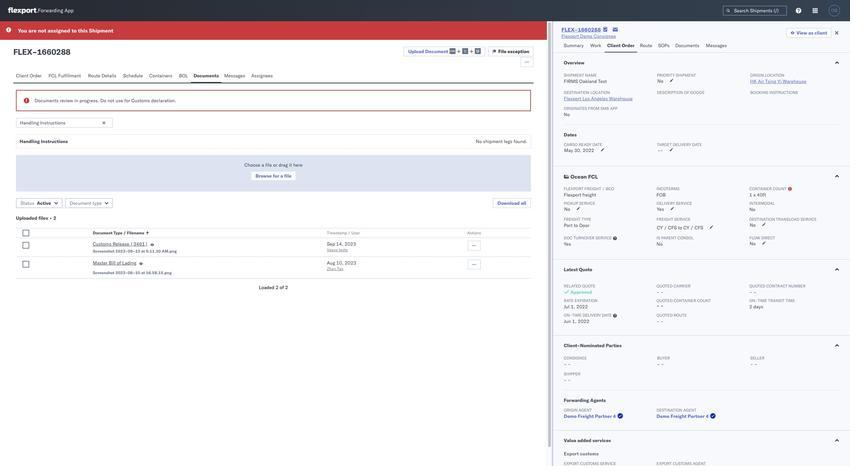 Task type: vqa. For each thing, say whether or not it's contained in the screenshot.
Choose a file or drag it here
yes



Task type: describe. For each thing, give the bounding box(es) containing it.
quote
[[582, 284, 596, 289]]

/ inside the document type / filename button
[[123, 231, 126, 236]]

pickup service
[[564, 201, 596, 206]]

quote
[[579, 267, 593, 273]]

firms
[[564, 78, 578, 84]]

port
[[564, 223, 573, 229]]

13
[[135, 249, 140, 254]]

1 cy from the left
[[657, 225, 663, 231]]

Search Shipments (/) text field
[[723, 6, 787, 16]]

details
[[102, 73, 116, 79]]

consignee - -
[[564, 356, 587, 367]]

progress.
[[80, 98, 99, 104]]

no left legs
[[476, 139, 482, 144]]

angeles
[[591, 96, 608, 102]]

screenshot for customs
[[93, 249, 114, 254]]

flexport inside flexport demo consignee link
[[562, 33, 579, 39]]

∙
[[49, 215, 52, 221]]

0 vertical spatial document
[[425, 48, 448, 54]]

file
[[498, 48, 507, 54]]

teste
[[339, 247, 348, 252]]

flexport up pickup
[[564, 192, 581, 198]]

timestamp / user button
[[326, 229, 454, 236]]

route details
[[88, 73, 116, 79]]

route button
[[637, 40, 656, 52]]

browse
[[256, 173, 272, 179]]

days
[[754, 304, 763, 310]]

value added services button
[[553, 431, 850, 451]]

client-nominated parties button
[[553, 336, 850, 356]]

service
[[675, 217, 691, 222]]

0 vertical spatial freight
[[585, 186, 601, 191]]

route
[[674, 313, 687, 318]]

0 vertical spatial shipment
[[89, 27, 113, 34]]

1 horizontal spatial client order button
[[605, 40, 637, 52]]

on- for on-time transit time 2 days
[[750, 298, 758, 303]]

2023 for sep 14, 2023
[[345, 241, 356, 247]]

document type button
[[65, 198, 113, 208]]

all
[[521, 200, 526, 206]]

priority
[[657, 73, 675, 78]]

(3461)
[[130, 241, 148, 247]]

0 vertical spatial messages button
[[704, 40, 731, 52]]

doc turnover service
[[564, 236, 612, 240]]

expiration
[[575, 298, 598, 303]]

4 for origin agent
[[613, 414, 616, 420]]

latest quote button
[[553, 260, 850, 280]]

no inside originates from smb app no
[[564, 112, 570, 118]]

forwarding app
[[38, 7, 74, 14]]

freight type port to door
[[564, 217, 591, 229]]

shipment for priority
[[676, 73, 696, 78]]

parent
[[661, 236, 677, 240]]

service right turnover
[[596, 236, 612, 240]]

name
[[585, 73, 597, 78]]

master
[[93, 260, 108, 266]]

carrier
[[674, 284, 691, 289]]

1 cfs from the left
[[668, 225, 677, 231]]

document type / filename button
[[92, 229, 314, 236]]

0 horizontal spatial messages button
[[222, 70, 249, 83]]

0 horizontal spatial a
[[262, 162, 264, 168]]

2 horizontal spatial documents
[[676, 43, 700, 48]]

1 x 40ft
[[750, 192, 766, 198]]

of for master bill of lading
[[117, 260, 121, 266]]

aug
[[327, 260, 335, 266]]

0 vertical spatial customs
[[131, 98, 150, 104]]

08-
[[128, 270, 135, 275]]

shipment for no
[[483, 139, 503, 144]]

2022 for 1,
[[578, 319, 589, 325]]

hk
[[750, 78, 757, 84]]

--
[[658, 147, 663, 153]]

seller
[[750, 356, 765, 361]]

warehouse inside "origin location hk air tsing yi warehouse"
[[783, 78, 807, 84]]

forwarding agents
[[564, 398, 606, 404]]

summary button
[[561, 40, 588, 52]]

sep 14, 2023 vasco teste
[[327, 241, 356, 252]]

app inside 'link'
[[64, 7, 74, 14]]

1 vertical spatial client order
[[16, 73, 42, 79]]

number
[[789, 284, 806, 289]]

1 vertical spatial order
[[30, 73, 42, 79]]

freight inside freight type port to door
[[564, 217, 581, 222]]

overview
[[564, 60, 585, 66]]

0 horizontal spatial 1660288
[[37, 47, 71, 57]]

export customs
[[564, 451, 599, 457]]

customs release (3461)
[[93, 241, 148, 247]]

release
[[113, 241, 129, 247]]

download all
[[498, 200, 526, 206]]

consol
[[678, 236, 694, 240]]

priority shipment
[[657, 73, 696, 78]]

demo freight partner 4 for destination
[[657, 414, 709, 420]]

customs inside customs release (3461) link
[[93, 241, 111, 247]]

0 horizontal spatial documents
[[35, 98, 59, 104]]

1 horizontal spatial destination
[[657, 408, 682, 413]]

tsing
[[765, 78, 777, 84]]

2 cy from the left
[[684, 225, 690, 231]]

no shipment legs found.
[[476, 139, 527, 144]]

here
[[293, 162, 303, 168]]

2023 for aug 10, 2023
[[345, 260, 356, 266]]

1 vertical spatial freight
[[583, 192, 596, 198]]

status
[[21, 200, 34, 206]]

0 vertical spatial file
[[265, 162, 272, 168]]

quoted for quoted contract number - - rate expiration jul 1, 2022
[[750, 284, 766, 289]]

aug 10, 2023 zhen tao
[[327, 260, 356, 271]]

doc
[[564, 236, 573, 240]]

fcl fulfillment
[[49, 73, 81, 79]]

service right transload
[[801, 217, 817, 222]]

0 horizontal spatial messages
[[224, 73, 245, 79]]

oakland
[[579, 78, 597, 84]]

1 vertical spatial client order button
[[13, 70, 46, 83]]

demo for destination agent
[[657, 414, 670, 420]]

view
[[797, 30, 807, 36]]

0 vertical spatial order
[[622, 43, 635, 48]]

no down priority
[[658, 78, 664, 84]]

partner for destination agent
[[688, 414, 705, 420]]

quoted contract number - - rate expiration jul 1, 2022
[[564, 284, 806, 310]]

delivery
[[657, 201, 675, 206]]

forwarding for forwarding agents
[[564, 398, 589, 404]]

use
[[116, 98, 123, 104]]

type for freight type port to door
[[582, 217, 591, 222]]

time for on-time transit time 2 days
[[758, 298, 767, 303]]

of for loaded 2 of 2
[[280, 285, 284, 291]]

service up the service
[[676, 201, 692, 206]]

on-time transit time 2 days
[[750, 298, 795, 310]]

/ up parent at the right bottom of page
[[664, 225, 667, 231]]

vasco
[[327, 247, 338, 252]]

1 horizontal spatial consignee
[[594, 33, 616, 39]]

bill
[[109, 260, 116, 266]]

may
[[564, 147, 573, 153]]

actions
[[468, 231, 481, 236]]

fulfillment
[[58, 73, 81, 79]]

freight down origin agent
[[578, 414, 594, 420]]

4 for destination agent
[[706, 414, 709, 420]]

demo freight partner 4 link for destination agent
[[657, 413, 718, 420]]

0 horizontal spatial to
[[72, 27, 77, 34]]

30,
[[574, 147, 582, 153]]

1 vertical spatial client
[[16, 73, 28, 79]]

0 vertical spatial for
[[124, 98, 130, 104]]

documents review in progress. do not use for customs declaration.
[[35, 98, 176, 104]]

target
[[657, 142, 672, 147]]

document for document type / filename
[[93, 231, 113, 236]]

cargo
[[564, 142, 578, 147]]

smb
[[601, 106, 609, 111]]

origin for origin agent
[[564, 408, 578, 413]]

09-
[[128, 249, 135, 254]]

transload
[[776, 217, 800, 222]]

tao
[[337, 266, 343, 271]]

40ft
[[757, 192, 766, 198]]

0 horizontal spatial yes
[[564, 241, 571, 247]]

uploaded files ∙ 2
[[16, 215, 56, 221]]

forwarding app link
[[8, 7, 74, 14]]

to for freight type port to door
[[574, 223, 578, 229]]

0 vertical spatial not
[[38, 27, 46, 34]]

door
[[579, 223, 590, 229]]

timestamp
[[327, 231, 347, 236]]

0 vertical spatial client
[[607, 43, 621, 48]]

no inside is parent consol no
[[657, 241, 663, 247]]

fcl inside button
[[588, 173, 598, 180]]

instructions
[[41, 139, 68, 144]]

bol button
[[176, 70, 191, 83]]

fob
[[657, 192, 666, 198]]

0 horizontal spatial delivery
[[583, 313, 601, 318]]

destination transload service
[[750, 217, 817, 222]]

app inside originates from smb app no
[[610, 106, 618, 111]]

1 vertical spatial not
[[108, 98, 114, 104]]

freight down delivery
[[657, 217, 673, 222]]



Task type: locate. For each thing, give the bounding box(es) containing it.
1 at from the top
[[141, 249, 145, 254]]

1 horizontal spatial messages
[[706, 43, 727, 48]]

0 vertical spatial forwarding
[[38, 7, 63, 14]]

screenshot up master
[[93, 249, 114, 254]]

shipment right this
[[89, 27, 113, 34]]

1, right "jun"
[[572, 319, 577, 325]]

customs
[[580, 451, 599, 457]]

quoted for quoted route - -
[[657, 313, 673, 318]]

fcl inside "button"
[[49, 73, 57, 79]]

1 vertical spatial customs
[[93, 241, 111, 247]]

agent down forwarding agents at the right of the page
[[579, 408, 592, 413]]

date right ready
[[593, 142, 603, 147]]

agent for origin agent
[[579, 408, 592, 413]]

screenshot 2023-08-10 at 16.58.15.png
[[93, 270, 172, 275]]

1 horizontal spatial messages button
[[704, 40, 731, 52]]

upload document
[[408, 48, 448, 54]]

document for document type
[[70, 200, 91, 206]]

origin up hk
[[750, 73, 764, 78]]

time up days
[[758, 298, 767, 303]]

time up jun 1, 2022
[[572, 313, 582, 318]]

app
[[64, 7, 74, 14], [610, 106, 618, 111]]

flexport inside destination location flexport los angeles warehouse
[[564, 96, 581, 102]]

0 horizontal spatial client order button
[[13, 70, 46, 83]]

/ up consol
[[691, 225, 694, 231]]

quoted left the contract
[[750, 284, 766, 289]]

jun 1, 2022
[[564, 319, 589, 325]]

Handling Instructions text field
[[16, 118, 113, 128]]

1 vertical spatial app
[[610, 106, 618, 111]]

to inside freight type port to door
[[574, 223, 578, 229]]

intermodal no
[[750, 201, 775, 213]]

1 vertical spatial forwarding
[[564, 398, 589, 404]]

freight down ocean fcl
[[585, 186, 601, 191]]

a inside button
[[280, 173, 283, 179]]

1 horizontal spatial location
[[765, 73, 785, 78]]

parties
[[606, 343, 622, 349]]

incoterms
[[657, 186, 680, 191]]

1 demo freight partner 4 link from the left
[[564, 413, 625, 420]]

0 horizontal spatial consignee
[[564, 356, 587, 361]]

demo for origin agent
[[564, 414, 577, 420]]

shipper - -
[[564, 372, 581, 383]]

0 vertical spatial documents button
[[673, 40, 704, 52]]

client
[[815, 30, 827, 36]]

found.
[[514, 139, 527, 144]]

0 horizontal spatial customs
[[93, 241, 111, 247]]

0 horizontal spatial demo
[[564, 414, 577, 420]]

of right loaded
[[280, 285, 284, 291]]

2 horizontal spatial time
[[786, 298, 795, 303]]

2 vertical spatial 2022
[[578, 319, 589, 325]]

file exception button
[[488, 47, 534, 56], [488, 47, 534, 56]]

0 vertical spatial type
[[93, 200, 102, 206]]

quoted inside 'quoted container count - -'
[[657, 298, 673, 303]]

sops button
[[656, 40, 673, 52]]

2 2023- from the top
[[115, 270, 128, 275]]

rate
[[564, 298, 574, 303]]

flexport up originates
[[564, 96, 581, 102]]

file exception
[[498, 48, 529, 54]]

1 vertical spatial 1,
[[572, 319, 577, 325]]

2 demo freight partner 4 link from the left
[[657, 413, 718, 420]]

2022 inside quoted contract number - - rate expiration jul 1, 2022
[[577, 304, 588, 310]]

1 horizontal spatial warehouse
[[783, 78, 807, 84]]

2023- for (3461)
[[115, 249, 128, 254]]

1 2023- from the top
[[115, 249, 128, 254]]

2023- down release
[[115, 249, 128, 254]]

file inside button
[[284, 173, 292, 179]]

0 vertical spatial client order button
[[605, 40, 637, 52]]

location up "hk air tsing yi warehouse" link at the top right
[[765, 73, 785, 78]]

origin for origin location hk air tsing yi warehouse
[[750, 73, 764, 78]]

on-time delivery date
[[564, 313, 612, 318]]

no down pickup
[[564, 206, 570, 212]]

None checkbox
[[23, 230, 29, 236], [23, 242, 29, 249], [23, 230, 29, 236], [23, 242, 29, 249]]

demo down destination agent
[[657, 414, 670, 420]]

client down flex at top left
[[16, 73, 28, 79]]

1 horizontal spatial demo
[[580, 33, 593, 39]]

2 horizontal spatial document
[[425, 48, 448, 54]]

1 vertical spatial 2022
[[577, 304, 588, 310]]

quoted inside quoted contract number - - rate expiration jul 1, 2022
[[750, 284, 766, 289]]

0 vertical spatial destination
[[564, 90, 590, 95]]

location for angeles
[[591, 90, 610, 95]]

choose a file or drag it here
[[244, 162, 303, 168]]

1 horizontal spatial of
[[280, 285, 284, 291]]

0 horizontal spatial demo freight partner 4 link
[[564, 413, 625, 420]]

customs left release
[[93, 241, 111, 247]]

client order button down flex at top left
[[13, 70, 46, 83]]

client order down flex at top left
[[16, 73, 42, 79]]

9.11.30
[[146, 249, 161, 254]]

1660288 up flexport demo consignee
[[578, 26, 601, 33]]

/ right type
[[123, 231, 126, 236]]

location inside destination location flexport los angeles warehouse
[[591, 90, 610, 95]]

date up parties
[[602, 313, 612, 318]]

route left details
[[88, 73, 100, 79]]

0 horizontal spatial for
[[124, 98, 130, 104]]

warehouse inside destination location flexport los angeles warehouse
[[609, 96, 633, 102]]

customs right use
[[131, 98, 150, 104]]

origin inside "origin location hk air tsing yi warehouse"
[[750, 73, 764, 78]]

value
[[564, 438, 577, 444]]

0 horizontal spatial documents button
[[191, 70, 222, 83]]

/ inside the flexport freight / bco flexport freight
[[602, 186, 605, 191]]

0 horizontal spatial fcl
[[49, 73, 57, 79]]

not right "are"
[[38, 27, 46, 34]]

time right transit
[[786, 298, 795, 303]]

as
[[809, 30, 814, 36]]

demo freight partner 4 link down destination agent
[[657, 413, 718, 420]]

1 horizontal spatial document
[[93, 231, 113, 236]]

los
[[583, 96, 590, 102]]

on- for on-time delivery date
[[564, 313, 572, 318]]

partner down agents
[[595, 414, 612, 420]]

to right port
[[574, 223, 578, 229]]

assignees button
[[249, 70, 277, 83]]

delivery
[[673, 142, 691, 147], [583, 313, 601, 318]]

flex
[[13, 47, 32, 57]]

agents
[[590, 398, 606, 404]]

on- up "jun"
[[564, 313, 572, 318]]

1 horizontal spatial count
[[773, 186, 787, 191]]

freight up port
[[564, 217, 581, 222]]

destination for service
[[750, 217, 775, 222]]

1 vertical spatial delivery
[[583, 313, 601, 318]]

1 vertical spatial messages button
[[222, 70, 249, 83]]

1 horizontal spatial file
[[284, 173, 292, 179]]

0 horizontal spatial demo freight partner 4
[[564, 414, 616, 420]]

count right container
[[697, 298, 711, 303]]

not right do
[[108, 98, 114, 104]]

flex - 1660288
[[13, 47, 71, 57]]

route left sops
[[640, 43, 652, 48]]

/ left bco
[[602, 186, 605, 191]]

1 horizontal spatial not
[[108, 98, 114, 104]]

handling instructions
[[20, 139, 68, 144]]

service down the flexport freight / bco flexport freight
[[579, 201, 596, 206]]

0 vertical spatial messages
[[706, 43, 727, 48]]

agent up value added services 'button'
[[683, 408, 697, 413]]

quoted inside quoted route - -
[[657, 313, 673, 318]]

demo down origin agent
[[564, 414, 577, 420]]

consignee down client-
[[564, 356, 587, 361]]

2 agent from the left
[[683, 408, 697, 413]]

1 horizontal spatial partner
[[688, 414, 705, 420]]

lading
[[122, 260, 136, 266]]

at right 10
[[141, 270, 145, 275]]

2023- for of
[[115, 270, 128, 275]]

x
[[754, 192, 756, 198]]

a right choose
[[262, 162, 264, 168]]

fcl fulfillment button
[[46, 70, 85, 83]]

at right 13
[[141, 249, 145, 254]]

2023 inside aug 10, 2023 zhen tao
[[345, 260, 356, 266]]

2 at from the top
[[141, 270, 145, 275]]

0 horizontal spatial count
[[697, 298, 711, 303]]

demo
[[580, 33, 593, 39], [564, 414, 577, 420], [657, 414, 670, 420]]

no down the intermodal in the right of the page
[[750, 207, 756, 213]]

forwarding up the assigned
[[38, 7, 63, 14]]

target delivery date
[[657, 142, 702, 147]]

order left route button
[[622, 43, 635, 48]]

1 horizontal spatial client
[[607, 43, 621, 48]]

None checkbox
[[23, 261, 29, 268]]

cy up is
[[657, 225, 663, 231]]

count inside 'quoted container count - -'
[[697, 298, 711, 303]]

flexport down ocean
[[564, 186, 584, 191]]

1 horizontal spatial to
[[574, 223, 578, 229]]

customs
[[131, 98, 150, 104], [93, 241, 111, 247]]

0 horizontal spatial order
[[30, 73, 42, 79]]

agent for destination agent
[[683, 408, 697, 413]]

0 horizontal spatial not
[[38, 27, 46, 34]]

loaded
[[259, 285, 274, 291]]

demo freight partner 4 for origin
[[564, 414, 616, 420]]

0 horizontal spatial location
[[591, 90, 610, 95]]

a down drag
[[280, 173, 283, 179]]

location inside "origin location hk air tsing yi warehouse"
[[765, 73, 785, 78]]

route for route
[[640, 43, 652, 48]]

2 vertical spatial document
[[93, 231, 113, 236]]

no inside intermodal no
[[750, 207, 756, 213]]

type inside freight type port to door
[[582, 217, 591, 222]]

destination
[[564, 90, 590, 95], [750, 217, 775, 222], [657, 408, 682, 413]]

quoted left carrier
[[657, 284, 673, 289]]

1 horizontal spatial documents
[[194, 73, 219, 79]]

quoted inside quoted carrier - -
[[657, 284, 673, 289]]

1 vertical spatial shipment
[[564, 73, 584, 78]]

master bill of lading
[[93, 260, 136, 266]]

2 demo freight partner 4 from the left
[[657, 414, 709, 420]]

shipment left legs
[[483, 139, 503, 144]]

destination location flexport los angeles warehouse
[[564, 90, 633, 102]]

shipment inside the shipment name firms oakland test
[[564, 73, 584, 78]]

cy down the service
[[684, 225, 690, 231]]

to left this
[[72, 27, 77, 34]]

0 vertical spatial 2022
[[583, 147, 594, 153]]

0 horizontal spatial route
[[88, 73, 100, 79]]

2
[[53, 215, 56, 221], [276, 285, 279, 291], [285, 285, 288, 291], [750, 304, 752, 310]]

0 horizontal spatial client order
[[16, 73, 42, 79]]

type for document type
[[93, 200, 102, 206]]

0 vertical spatial 2023
[[345, 241, 356, 247]]

document
[[425, 48, 448, 54], [70, 200, 91, 206], [93, 231, 113, 236]]

0 vertical spatial delivery
[[673, 142, 691, 147]]

0 horizontal spatial app
[[64, 7, 74, 14]]

1 horizontal spatial cy
[[684, 225, 690, 231]]

route details button
[[85, 70, 121, 83]]

destination inside destination location flexport los angeles warehouse
[[564, 90, 590, 95]]

0 vertical spatial yes
[[657, 206, 664, 212]]

1 vertical spatial messages
[[224, 73, 245, 79]]

sep
[[327, 241, 335, 247]]

2023- down master bill of lading link
[[115, 270, 128, 275]]

forwarding for forwarding app
[[38, 7, 63, 14]]

0 vertical spatial origin
[[750, 73, 764, 78]]

2 inside on-time transit time 2 days
[[750, 304, 752, 310]]

2 4 from the left
[[706, 414, 709, 420]]

demo freight partner 4 link for origin agent
[[564, 413, 625, 420]]

quoted carrier - -
[[657, 284, 691, 295]]

screenshot down master
[[93, 270, 114, 275]]

active
[[37, 200, 51, 206]]

messages button up overview button
[[704, 40, 731, 52]]

shipment up description of goods
[[676, 73, 696, 78]]

2023 inside sep 14, 2023 vasco teste
[[345, 241, 356, 247]]

of left goods
[[684, 90, 690, 95]]

0 horizontal spatial origin
[[564, 408, 578, 413]]

app up you are not assigned to this shipment
[[64, 7, 74, 14]]

flexport. image
[[8, 7, 38, 14]]

client order right work button
[[607, 43, 635, 48]]

date for --
[[692, 142, 702, 147]]

1 horizontal spatial cfs
[[695, 225, 704, 231]]

shipment
[[89, 27, 113, 34], [564, 73, 584, 78]]

2023 up teste
[[345, 241, 356, 247]]

1 4 from the left
[[613, 414, 616, 420]]

2022 down ready
[[583, 147, 594, 153]]

pickup
[[564, 201, 578, 206]]

type inside the document type button
[[93, 200, 102, 206]]

os button
[[827, 3, 842, 18]]

2022 down on-time delivery date
[[578, 319, 589, 325]]

document type
[[70, 200, 102, 206]]

1 horizontal spatial agent
[[683, 408, 697, 413]]

2 cfs from the left
[[695, 225, 704, 231]]

freight
[[585, 186, 601, 191], [583, 192, 596, 198]]

1 vertical spatial consignee
[[564, 356, 587, 361]]

partner for origin agent
[[595, 414, 612, 420]]

incoterms fob
[[657, 186, 680, 198]]

0 vertical spatial consignee
[[594, 33, 616, 39]]

1 horizontal spatial a
[[280, 173, 283, 179]]

1 horizontal spatial documents button
[[673, 40, 704, 52]]

0 horizontal spatial warehouse
[[609, 96, 633, 102]]

order
[[622, 43, 635, 48], [30, 73, 42, 79]]

for down "or"
[[273, 173, 279, 179]]

time for on-time delivery date
[[572, 313, 582, 318]]

1 partner from the left
[[595, 414, 612, 420]]

partner down destination agent
[[688, 414, 705, 420]]

2 partner from the left
[[688, 414, 705, 420]]

at for master bill of lading
[[141, 270, 145, 275]]

1 vertical spatial at
[[141, 270, 145, 275]]

freight down destination agent
[[671, 414, 687, 420]]

documents button right bol
[[191, 70, 222, 83]]

customs release (3461) link
[[93, 241, 148, 249]]

0 vertical spatial route
[[640, 43, 652, 48]]

flexport down 'flex-'
[[562, 33, 579, 39]]

quoted down quoted carrier - -
[[657, 298, 673, 303]]

containers
[[149, 73, 172, 79]]

1
[[750, 192, 752, 198]]

/ left user
[[348, 231, 350, 236]]

for inside browse for a file button
[[273, 173, 279, 179]]

0 vertical spatial 1660288
[[578, 26, 601, 33]]

export
[[564, 451, 579, 457]]

2 screenshot from the top
[[93, 270, 114, 275]]

at for customs release (3461)
[[141, 249, 145, 254]]

demo freight partner 4 down destination agent
[[657, 414, 709, 420]]

date up ocean fcl button on the top of page
[[692, 142, 702, 147]]

1 horizontal spatial yes
[[657, 206, 664, 212]]

you
[[18, 27, 27, 34]]

download all button
[[493, 198, 531, 208]]

0 horizontal spatial type
[[93, 200, 102, 206]]

2023-
[[115, 249, 128, 254], [115, 270, 128, 275]]

at
[[141, 249, 145, 254], [141, 270, 145, 275]]

on- inside on-time transit time 2 days
[[750, 298, 758, 303]]

0 horizontal spatial document
[[70, 200, 91, 206]]

assigned
[[48, 27, 70, 34]]

master bill of lading link
[[93, 260, 136, 268]]

originates
[[564, 106, 587, 111]]

1, inside quoted contract number - - rate expiration jul 1, 2022
[[571, 304, 575, 310]]

flexport freight / bco flexport freight
[[564, 186, 614, 198]]

0 vertical spatial of
[[684, 90, 690, 95]]

1 vertical spatial for
[[273, 173, 279, 179]]

quoted for quoted carrier - -
[[657, 284, 673, 289]]

to down the service
[[678, 225, 682, 231]]

files
[[38, 215, 48, 221]]

1 horizontal spatial order
[[622, 43, 635, 48]]

to for cy / cfs to cy / cfs
[[678, 225, 682, 231]]

destination for flexport
[[564, 90, 590, 95]]

buyer
[[657, 356, 670, 361]]

0 vertical spatial app
[[64, 7, 74, 14]]

route for route details
[[88, 73, 100, 79]]

no down is
[[657, 241, 663, 247]]

work button
[[588, 40, 605, 52]]

2022 for 30,
[[583, 147, 594, 153]]

0 horizontal spatial cfs
[[668, 225, 677, 231]]

location for tsing
[[765, 73, 785, 78]]

overview button
[[553, 53, 850, 73]]

/ inside timestamp / user button
[[348, 231, 350, 236]]

screenshot for master
[[93, 270, 114, 275]]

consignee
[[594, 33, 616, 39], [564, 356, 587, 361]]

no down flow at right
[[750, 241, 756, 247]]

freight service
[[657, 217, 691, 222]]

download
[[498, 200, 520, 206]]

2023 right 10,
[[345, 260, 356, 266]]

documents
[[676, 43, 700, 48], [194, 73, 219, 79], [35, 98, 59, 104]]

delivery down 'expiration'
[[583, 313, 601, 318]]

date for may 30, 2022
[[593, 142, 603, 147]]

1 screenshot from the top
[[93, 249, 114, 254]]

0 vertical spatial a
[[262, 162, 264, 168]]

1 vertical spatial on-
[[564, 313, 572, 318]]

1 horizontal spatial client order
[[607, 43, 635, 48]]

documents up overview button
[[676, 43, 700, 48]]

demo freight partner 4 down origin agent
[[564, 414, 616, 420]]

timestamp / user
[[327, 231, 360, 236]]

app right smb
[[610, 106, 618, 111]]

you are not assigned to this shipment
[[18, 27, 113, 34]]

1 agent from the left
[[579, 408, 592, 413]]

to
[[72, 27, 77, 34], [574, 223, 578, 229], [678, 225, 682, 231]]

fcl right ocean
[[588, 173, 598, 180]]

1 vertical spatial type
[[582, 217, 591, 222]]

screenshot 2023-09-13 at 9.11.30 am.png
[[93, 249, 177, 254]]

no up flow at right
[[750, 222, 756, 228]]

2023
[[345, 241, 356, 247], [345, 260, 356, 266]]

1 horizontal spatial shipment
[[564, 73, 584, 78]]

1 vertical spatial file
[[284, 173, 292, 179]]

1660288 down the assigned
[[37, 47, 71, 57]]

yes down delivery
[[657, 206, 664, 212]]

forwarding inside forwarding app 'link'
[[38, 7, 63, 14]]

warehouse right yi
[[783, 78, 807, 84]]

0 horizontal spatial cy
[[657, 225, 663, 231]]

0 vertical spatial on-
[[750, 298, 758, 303]]

of inside master bill of lading link
[[117, 260, 121, 266]]

fcl left fulfillment
[[49, 73, 57, 79]]

demo freight partner 4 link down agents
[[564, 413, 625, 420]]

it
[[289, 162, 292, 168]]

file left "or"
[[265, 162, 272, 168]]

2022 down 'expiration'
[[577, 304, 588, 310]]

cfs
[[668, 225, 677, 231], [695, 225, 704, 231]]

documents left the review
[[35, 98, 59, 104]]

freight up the pickup service at the right of page
[[583, 192, 596, 198]]

quoted for quoted container count - -
[[657, 298, 673, 303]]

1 vertical spatial documents button
[[191, 70, 222, 83]]

flex-
[[562, 26, 578, 33]]

1 vertical spatial route
[[88, 73, 100, 79]]

1 horizontal spatial for
[[273, 173, 279, 179]]

yes down doc
[[564, 241, 571, 247]]

value added services
[[564, 438, 611, 444]]

no down originates
[[564, 112, 570, 118]]

1 horizontal spatial 4
[[706, 414, 709, 420]]

1 demo freight partner 4 from the left
[[564, 414, 616, 420]]

0 vertical spatial client order
[[607, 43, 635, 48]]

intermodal
[[750, 201, 775, 206]]

1 horizontal spatial origin
[[750, 73, 764, 78]]

legs
[[504, 139, 513, 144]]



